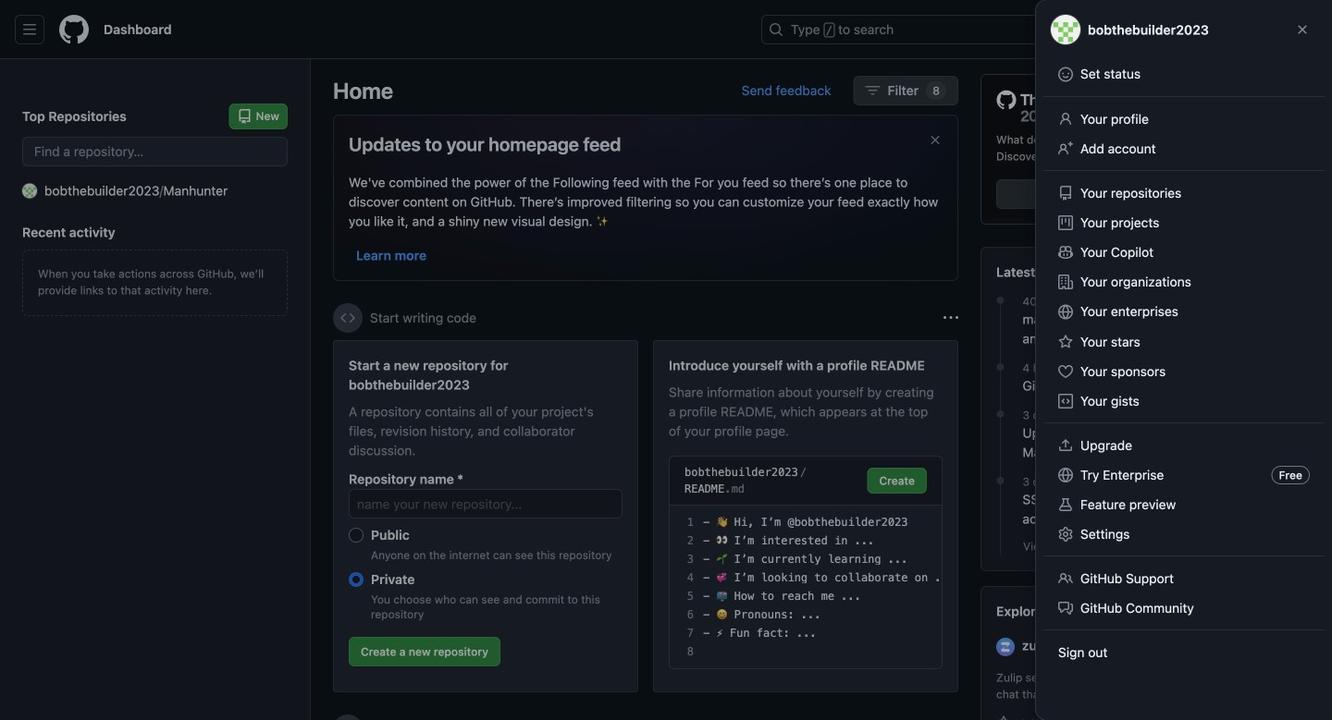 Task type: locate. For each thing, give the bounding box(es) containing it.
star image
[[997, 716, 1011, 721]]

0 vertical spatial dot fill image
[[993, 293, 1008, 308]]

2 vertical spatial dot fill image
[[993, 407, 1008, 422]]

dot fill image
[[993, 293, 1008, 308], [993, 360, 1008, 375], [993, 407, 1008, 422]]

explore repositories navigation
[[981, 587, 1310, 721]]

account element
[[0, 59, 311, 721]]

command palette image
[[1063, 22, 1078, 37]]

1 vertical spatial dot fill image
[[993, 360, 1008, 375]]

dot fill image
[[993, 474, 1008, 489]]

homepage image
[[59, 15, 89, 44]]

explore element
[[981, 74, 1310, 721]]



Task type: describe. For each thing, give the bounding box(es) containing it.
1 dot fill image from the top
[[993, 293, 1008, 308]]

issue opened image
[[1184, 22, 1199, 37]]

3 dot fill image from the top
[[993, 407, 1008, 422]]

plus image
[[1121, 22, 1135, 37]]

2 dot fill image from the top
[[993, 360, 1008, 375]]

triangle down image
[[1143, 22, 1158, 37]]



Task type: vqa. For each thing, say whether or not it's contained in the screenshot.
bottommost dot fill icon
yes



